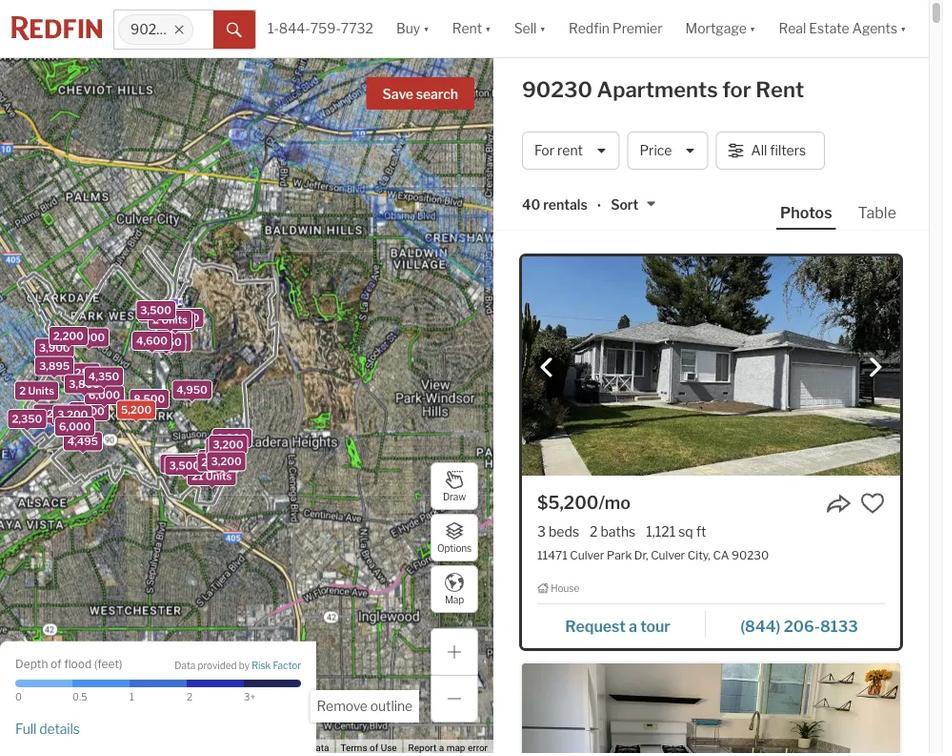Task type: locate. For each thing, give the bounding box(es) containing it.
3,800
[[69, 378, 100, 390]]

4,950 up 2,450
[[160, 316, 191, 328]]

rent
[[558, 142, 583, 159]]

3,200 up 4,495
[[57, 408, 88, 421]]

house
[[551, 583, 580, 594]]

sort
[[611, 197, 639, 213]]

0 horizontal spatial rent
[[453, 20, 483, 37]]

2 up 4,600
[[153, 314, 159, 326]]

3,200 up 2,550
[[213, 438, 244, 451]]

1 vertical spatial 2 units
[[19, 385, 54, 397]]

rent right buy ▾
[[453, 20, 483, 37]]

buy ▾
[[397, 20, 430, 37]]

photos
[[781, 203, 833, 222]]

0 horizontal spatial culver
[[570, 548, 605, 562]]

5,900
[[74, 331, 105, 344]]

1 vertical spatial 3,500
[[169, 460, 200, 472]]

3,500 up 4,600
[[140, 304, 172, 317]]

by
[[239, 660, 250, 671]]

2 up the 2,350
[[19, 385, 26, 397]]

google image
[[5, 728, 68, 753]]

8133
[[821, 617, 859, 635]]

6,000
[[156, 336, 187, 349], [89, 389, 120, 401], [59, 420, 91, 433]]

beds
[[549, 524, 580, 540]]

2 up 21
[[201, 456, 208, 468]]

)
[[119, 657, 122, 671]]

buy ▾ button
[[385, 0, 441, 57]]

2 units up 2,450
[[153, 314, 188, 326]]

▾ right buy
[[424, 20, 430, 37]]

all filters button
[[716, 132, 825, 170]]

for rent
[[535, 142, 583, 159]]

1 vertical spatial 90230
[[522, 77, 593, 102]]

0 horizontal spatial 2 units
[[19, 385, 54, 397]]

3,900
[[39, 342, 70, 354]]

for rent button
[[522, 132, 620, 170]]

3,665
[[210, 441, 241, 453]]

3,200
[[57, 408, 88, 421], [213, 438, 244, 451], [211, 455, 242, 468]]

0 vertical spatial 2 units
[[153, 314, 188, 326]]

▾ right sell
[[540, 20, 546, 37]]

▾ left sell
[[485, 20, 492, 37]]

price
[[640, 142, 673, 159]]

2,200 up 6,250
[[38, 407, 68, 420]]

real estate agents ▾
[[779, 20, 907, 37]]

2 horizontal spatial 2 units
[[201, 456, 237, 468]]

5,800
[[73, 405, 105, 418]]

1 horizontal spatial culver
[[651, 548, 686, 562]]

full
[[15, 721, 37, 737]]

baths
[[601, 524, 636, 540]]

2 horizontal spatial 90230
[[732, 548, 770, 562]]

favorite button image
[[861, 491, 886, 516]]

90230 right ca
[[732, 548, 770, 562]]

sell
[[515, 20, 537, 37]]

4,950 right 8,500
[[177, 384, 208, 396]]

full details
[[15, 721, 80, 737]]

full details button
[[15, 721, 80, 737]]

1 vertical spatial rent
[[756, 77, 805, 102]]

6,000 down 4,350
[[89, 389, 120, 401]]

3 ▾ from the left
[[540, 20, 546, 37]]

21 units
[[192, 470, 232, 483]]

6,000 up 4,495
[[59, 420, 91, 433]]

rent right for
[[756, 77, 805, 102]]

2 units up the 2,350
[[19, 385, 54, 397]]

▾ left fe button
[[901, 20, 907, 37]]

units down 3,665
[[210, 456, 237, 468]]

1 vertical spatial 4,950
[[177, 384, 208, 396]]

for
[[723, 77, 752, 102]]

▾ right mortgage
[[750, 20, 756, 37]]

0 vertical spatial 2,200
[[53, 330, 84, 342]]

90230
[[131, 21, 174, 38], [522, 77, 593, 102], [732, 548, 770, 562]]

1 ▾ from the left
[[424, 20, 430, 37]]

fe
[[930, 20, 944, 37]]

3,200 down 3,665
[[211, 455, 242, 468]]

culver down 1,121
[[651, 548, 686, 562]]

2,450
[[151, 336, 182, 348]]

ca
[[714, 548, 730, 562]]

90230 for 90230 apartments for rent
[[522, 77, 593, 102]]

5 ▾ from the left
[[901, 20, 907, 37]]

2,200 up 3,895
[[53, 330, 84, 342]]

0 vertical spatial 3,200
[[57, 408, 88, 421]]

2 vertical spatial 3,200
[[211, 455, 242, 468]]

4,950
[[160, 316, 191, 328], [177, 384, 208, 396]]

remove outline
[[317, 698, 413, 715]]

save search
[[383, 86, 459, 102]]

7732
[[341, 20, 374, 37]]

2,300
[[217, 432, 248, 444]]

6,000 down 4,500
[[156, 336, 187, 349]]

2,350
[[12, 413, 42, 425]]

provided
[[198, 660, 237, 671]]

table
[[859, 203, 897, 222]]

90230 left submit search image on the top left of page
[[131, 21, 174, 38]]

mortgage ▾ button
[[686, 0, 756, 57]]

2 ▾ from the left
[[485, 20, 492, 37]]

outline
[[371, 698, 413, 715]]

2 vertical spatial 90230
[[732, 548, 770, 562]]

sell ▾ button
[[515, 0, 546, 57]]

2 vertical spatial 2 units
[[201, 456, 237, 468]]

data provided by risk factor
[[175, 660, 301, 671]]

redfin premier button
[[558, 0, 675, 57]]

1 vertical spatial 2,200
[[38, 407, 68, 420]]

90230 up for rent
[[522, 77, 593, 102]]

remove outline button
[[310, 690, 419, 723]]

units down 2,550
[[206, 470, 232, 483]]

2 units up 21 units at the bottom of the page
[[201, 456, 237, 468]]

4 ▾ from the left
[[750, 20, 756, 37]]

request
[[566, 617, 626, 635]]

real estate agents ▾ button
[[768, 0, 919, 57]]

sell ▾ button
[[503, 0, 558, 57]]

None search field
[[194, 10, 214, 49]]

request a tour button
[[538, 610, 706, 639]]

•
[[598, 198, 602, 214]]

0 vertical spatial rent
[[453, 20, 483, 37]]

next button image
[[867, 358, 886, 377]]

rentals
[[544, 197, 588, 213]]

photo of 11471 culver park dr, culver city, ca 90230 image
[[522, 256, 901, 476]]

risk factor link
[[252, 659, 301, 672]]

sq
[[679, 524, 694, 540]]

0 horizontal spatial 90230
[[131, 21, 174, 38]]

1 horizontal spatial rent
[[756, 77, 805, 102]]

(844) 206-8133
[[741, 617, 859, 635]]

0 vertical spatial 90230
[[131, 21, 174, 38]]

2,200
[[53, 330, 84, 342], [38, 407, 68, 420]]

culver left the park
[[570, 548, 605, 562]]

6,250
[[59, 421, 90, 433]]

rent ▾ button
[[441, 0, 503, 57]]

1-844-759-7732 link
[[268, 20, 374, 37]]

price button
[[628, 132, 709, 170]]

1 horizontal spatial 90230
[[522, 77, 593, 102]]

redfin premier
[[569, 20, 663, 37]]

5,250
[[65, 366, 96, 379]]

3,500 left 2,550
[[169, 460, 200, 472]]

3
[[538, 524, 546, 540]]

draw button
[[431, 462, 479, 510]]

8,500
[[134, 393, 165, 405]]

1
[[130, 692, 134, 703]]

units up 2,450
[[161, 314, 188, 326]]



Task type: describe. For each thing, give the bounding box(es) containing it.
0.5
[[72, 692, 87, 703]]

844-
[[279, 20, 311, 37]]

(
[[94, 657, 97, 671]]

▾ for sell ▾
[[540, 20, 546, 37]]

save search button
[[367, 77, 475, 110]]

remove
[[317, 698, 368, 715]]

feet
[[97, 657, 119, 671]]

all
[[752, 142, 768, 159]]

3,100
[[143, 307, 172, 319]]

1-
[[268, 20, 279, 37]]

(844)
[[741, 617, 781, 635]]

0 vertical spatial 4,950
[[160, 316, 191, 328]]

4,350
[[88, 370, 119, 383]]

mortgage
[[686, 20, 747, 37]]

data
[[175, 660, 196, 671]]

rent ▾ button
[[453, 0, 492, 57]]

11471
[[538, 548, 568, 562]]

759-
[[311, 20, 341, 37]]

90230 for 90230
[[131, 21, 174, 38]]

40 rentals •
[[522, 197, 602, 214]]

5,200
[[121, 404, 152, 416]]

0 vertical spatial 3,500
[[140, 304, 172, 317]]

city,
[[688, 548, 711, 562]]

ft
[[697, 524, 707, 540]]

tour
[[641, 617, 671, 635]]

options
[[438, 543, 472, 554]]

flood
[[64, 657, 92, 671]]

4,495
[[67, 435, 98, 447]]

for
[[535, 142, 555, 159]]

90230 apartments for rent
[[522, 77, 805, 102]]

factor
[[273, 660, 301, 671]]

filters
[[771, 142, 807, 159]]

map region
[[0, 7, 680, 753]]

mortgage ▾ button
[[675, 0, 768, 57]]

3+
[[244, 692, 255, 703]]

206-
[[784, 617, 821, 635]]

save
[[383, 86, 414, 102]]

request a tour
[[566, 617, 671, 635]]

fe button
[[919, 0, 944, 57]]

park
[[607, 548, 632, 562]]

$5,200
[[538, 492, 599, 513]]

1 vertical spatial 3,200
[[213, 438, 244, 451]]

/mo
[[599, 492, 631, 513]]

remove 90230 image
[[174, 24, 185, 35]]

1 horizontal spatial 2 units
[[153, 314, 188, 326]]

map button
[[431, 565, 479, 613]]

risk
[[252, 660, 271, 671]]

1-844-759-7732
[[268, 20, 374, 37]]

buy ▾ button
[[397, 0, 430, 57]]

4,600
[[136, 335, 168, 347]]

rent ▾
[[453, 20, 492, 37]]

units down 3,895
[[28, 385, 54, 397]]

photos button
[[777, 202, 855, 230]]

buy
[[397, 20, 421, 37]]

3,114
[[182, 456, 209, 469]]

photo of 12035 havelock ave, culver city, ca 90230 image
[[522, 663, 901, 753]]

of
[[51, 657, 62, 671]]

2 vertical spatial 6,000
[[59, 420, 91, 433]]

submit search image
[[227, 23, 242, 38]]

2,550
[[203, 453, 233, 465]]

dr,
[[635, 548, 649, 562]]

favorite button checkbox
[[861, 491, 886, 516]]

2 baths
[[590, 524, 636, 540]]

1 vertical spatial 6,000
[[89, 389, 120, 401]]

real estate agents ▾ link
[[779, 0, 907, 57]]

3,895
[[39, 360, 70, 372]]

agents
[[853, 20, 898, 37]]

real
[[779, 20, 807, 37]]

depth
[[15, 657, 48, 671]]

2 culver from the left
[[651, 548, 686, 562]]

details
[[39, 721, 80, 737]]

▾ for buy ▾
[[424, 20, 430, 37]]

previous button image
[[538, 358, 557, 377]]

3 beds
[[538, 524, 580, 540]]

▾ for rent ▾
[[485, 20, 492, 37]]

1,121
[[647, 524, 676, 540]]

draw
[[443, 491, 466, 503]]

redfin
[[569, 20, 610, 37]]

map
[[445, 594, 464, 606]]

$5,200 /mo
[[538, 492, 631, 513]]

2 down the data
[[187, 692, 193, 703]]

4,500
[[168, 312, 200, 324]]

rent inside dropdown button
[[453, 20, 483, 37]]

0 vertical spatial 6,000
[[156, 336, 187, 349]]

3,314
[[165, 458, 193, 470]]

▾ for mortgage ▾
[[750, 20, 756, 37]]

1 culver from the left
[[570, 548, 605, 562]]

premier
[[613, 20, 663, 37]]

sell ▾
[[515, 20, 546, 37]]

21
[[192, 470, 204, 483]]

mortgage ▾
[[686, 20, 756, 37]]

2 left baths
[[590, 524, 598, 540]]

11471 culver park dr, culver city, ca 90230
[[538, 548, 770, 562]]

depth of flood ( feet )
[[15, 657, 122, 671]]



Task type: vqa. For each thing, say whether or not it's contained in the screenshot.
City, Address, School, Agent, ZIP search field
no



